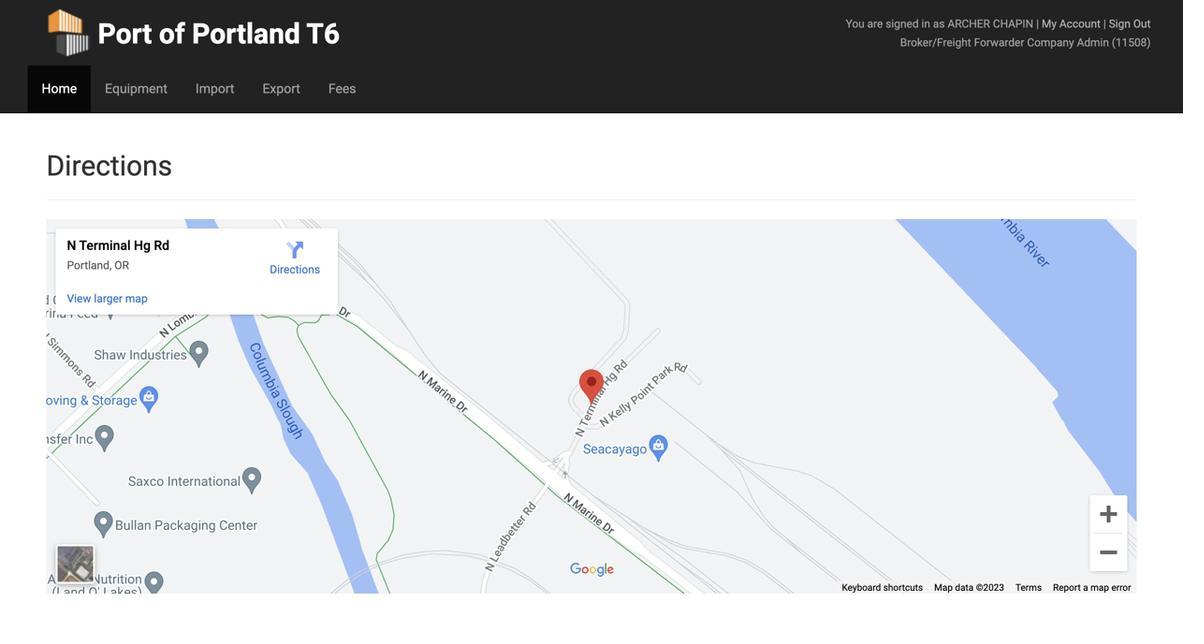 Task type: vqa. For each thing, say whether or not it's contained in the screenshot.
HOME
yes



Task type: describe. For each thing, give the bounding box(es) containing it.
chapin
[[993, 17, 1034, 30]]

in
[[922, 17, 931, 30]]

forwarder
[[975, 36, 1025, 49]]

sign
[[1109, 17, 1131, 30]]

equipment button
[[91, 66, 182, 112]]

2 | from the left
[[1104, 17, 1107, 30]]

of
[[159, 17, 185, 51]]

port of portland t6 link
[[46, 0, 340, 66]]

are
[[868, 17, 883, 30]]

admin
[[1077, 36, 1110, 49]]

account
[[1060, 17, 1101, 30]]

(11508)
[[1112, 36, 1151, 49]]

export button
[[249, 66, 315, 112]]

1 | from the left
[[1037, 17, 1040, 30]]

port of portland t6
[[98, 17, 340, 51]]

t6
[[307, 17, 340, 51]]

broker/freight
[[901, 36, 972, 49]]



Task type: locate. For each thing, give the bounding box(es) containing it.
as
[[934, 17, 945, 30]]

home
[[42, 81, 77, 96]]

import
[[196, 81, 235, 96]]

archer
[[948, 17, 991, 30]]

you are signed in as archer chapin | my account | sign out broker/freight forwarder company admin (11508)
[[846, 17, 1151, 49]]

home button
[[28, 66, 91, 112]]

export
[[263, 81, 300, 96]]

fees button
[[315, 66, 370, 112]]

my account link
[[1042, 17, 1101, 30]]

port
[[98, 17, 152, 51]]

import button
[[182, 66, 249, 112]]

sign out link
[[1109, 17, 1151, 30]]

| left sign
[[1104, 17, 1107, 30]]

equipment
[[105, 81, 168, 96]]

directions
[[46, 149, 172, 183]]

portland
[[192, 17, 300, 51]]

my
[[1042, 17, 1057, 30]]

0 horizontal spatial |
[[1037, 17, 1040, 30]]

company
[[1028, 36, 1075, 49]]

1 horizontal spatial |
[[1104, 17, 1107, 30]]

you
[[846, 17, 865, 30]]

|
[[1037, 17, 1040, 30], [1104, 17, 1107, 30]]

fees
[[329, 81, 356, 96]]

signed
[[886, 17, 919, 30]]

out
[[1134, 17, 1151, 30]]

| left the my
[[1037, 17, 1040, 30]]



